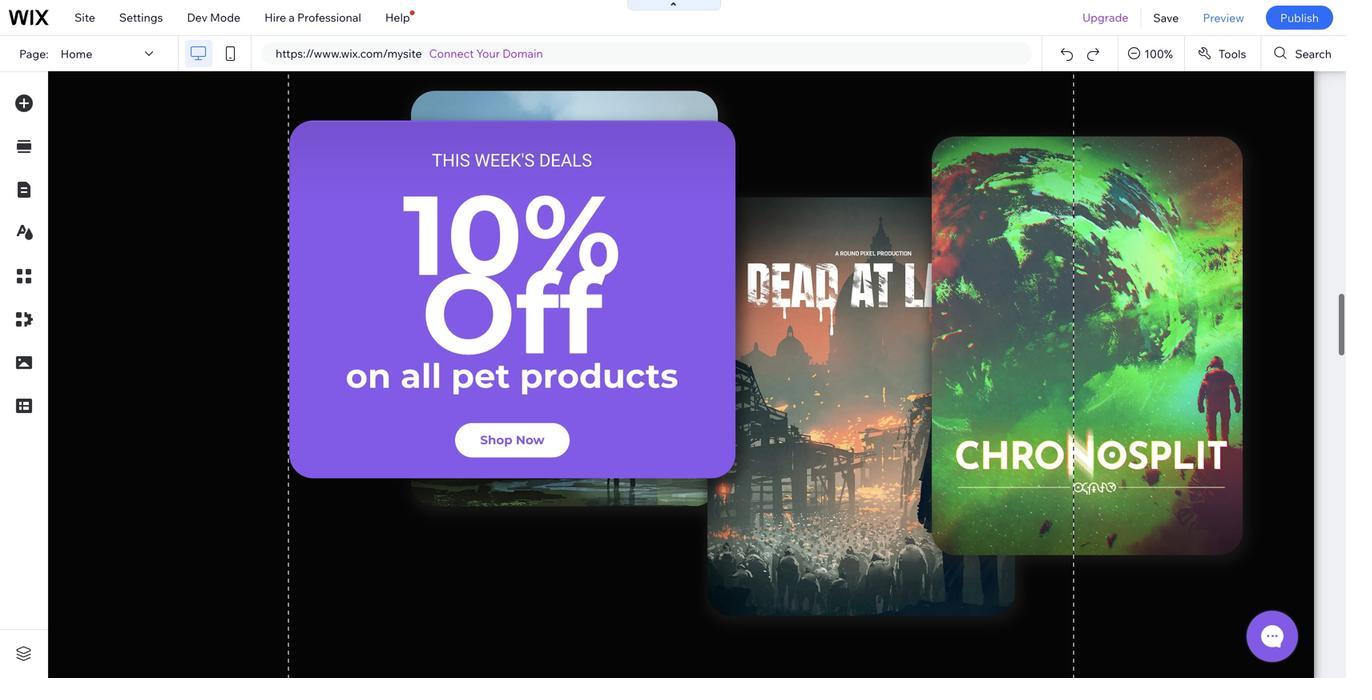 Task type: describe. For each thing, give the bounding box(es) containing it.
a
[[289, 10, 295, 24]]

domain
[[503, 46, 543, 61]]

100%
[[1145, 47, 1173, 61]]

save button
[[1142, 0, 1191, 35]]

search
[[1295, 47, 1332, 61]]

settings
[[119, 10, 163, 24]]

save
[[1154, 11, 1179, 25]]

tools button
[[1185, 36, 1261, 71]]

preview button
[[1191, 0, 1257, 35]]

search button
[[1262, 36, 1346, 71]]

hire a professional
[[265, 10, 361, 24]]

mode
[[210, 10, 240, 24]]

https://www.wix.com/mysite
[[276, 46, 422, 61]]

site
[[75, 10, 95, 24]]

home
[[61, 47, 92, 61]]

tools
[[1219, 47, 1246, 61]]



Task type: locate. For each thing, give the bounding box(es) containing it.
help
[[385, 10, 410, 24]]

your
[[476, 46, 500, 61]]

preview
[[1203, 11, 1244, 25]]

publish button
[[1266, 6, 1334, 30]]

upgrade
[[1083, 10, 1129, 24]]

connect
[[429, 46, 474, 61]]

professional
[[297, 10, 361, 24]]

dev mode
[[187, 10, 240, 24]]

hire
[[265, 10, 286, 24]]

100% button
[[1119, 36, 1184, 71]]

dev
[[187, 10, 208, 24]]

publish
[[1281, 11, 1319, 25]]

https://www.wix.com/mysite connect your domain
[[276, 46, 543, 61]]



Task type: vqa. For each thing, say whether or not it's contained in the screenshot.
&
no



